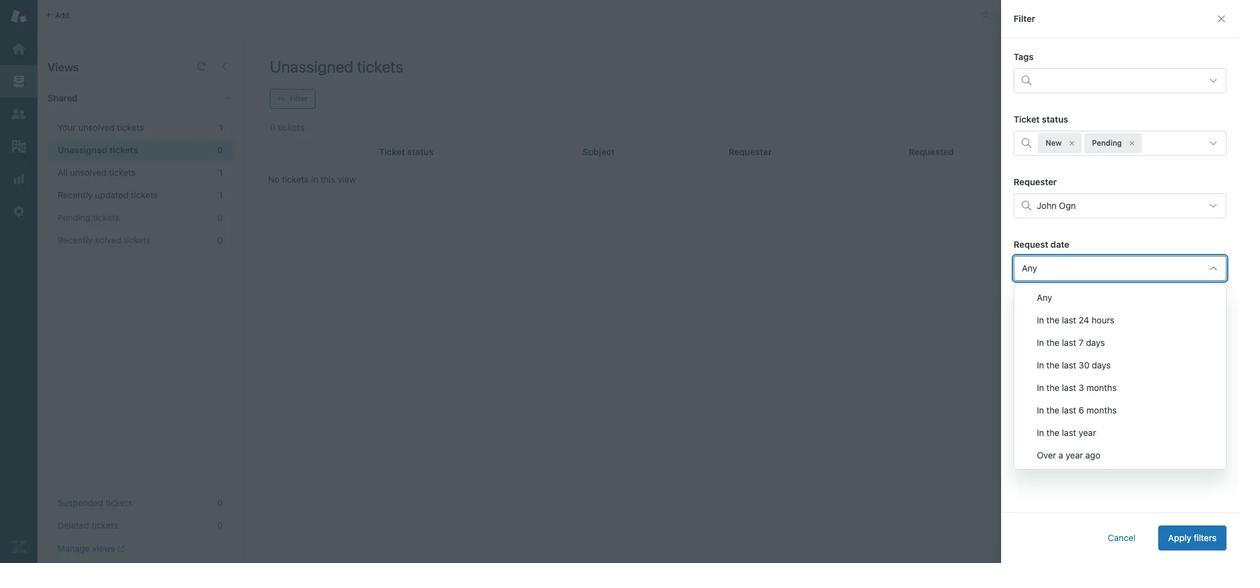 Task type: locate. For each thing, give the bounding box(es) containing it.
the up in the last year at the bottom of the page
[[1047, 405, 1060, 416]]

manage views link
[[58, 544, 125, 555]]

recently
[[58, 190, 93, 200], [58, 235, 93, 246]]

filter
[[1014, 13, 1036, 24], [290, 94, 308, 103]]

in the last 30 days
[[1037, 360, 1111, 371]]

remove image inside pending option
[[1129, 140, 1136, 147]]

pending for pending tickets
[[58, 212, 91, 223]]

any field up any option
[[1014, 256, 1227, 281]]

1 vertical spatial days
[[1092, 360, 1111, 371]]

organizations image
[[11, 138, 27, 155]]

filter inside dialog
[[1014, 13, 1036, 24]]

0 vertical spatial any field
[[1014, 256, 1227, 281]]

any field for priority
[[1014, 319, 1227, 344]]

0 vertical spatial pending
[[1092, 138, 1122, 148]]

the left 3
[[1047, 383, 1060, 393]]

0 horizontal spatial remove image
[[1069, 140, 1076, 147]]

any field down any option
[[1014, 319, 1227, 344]]

1 for your unsolved tickets
[[219, 122, 223, 133]]

close drawer image
[[1217, 14, 1227, 24]]

0 vertical spatial year
[[1079, 428, 1097, 438]]

months for in the last 3 months
[[1087, 383, 1117, 393]]

0 vertical spatial 1
[[219, 122, 223, 133]]

1 for all unsolved tickets
[[219, 167, 223, 178]]

in the last 6 months option
[[1015, 400, 1226, 422]]

pending option
[[1085, 133, 1142, 153]]

remove image
[[1069, 140, 1076, 147], [1129, 140, 1136, 147]]

1 vertical spatial any
[[1037, 293, 1053, 303]]

unassigned up filter button
[[270, 57, 354, 76]]

manage
[[58, 544, 90, 554]]

shared button
[[38, 80, 211, 117]]

in
[[311, 174, 318, 185]]

6 last from the top
[[1062, 428, 1077, 438]]

last left 30 at bottom
[[1062, 360, 1077, 371]]

in the last 24 hours option
[[1015, 309, 1226, 332]]

in the last 30 days option
[[1015, 355, 1226, 377]]

2 vertical spatial 1
[[219, 190, 223, 200]]

3 in from the top
[[1037, 360, 1045, 371]]

pending tickets
[[58, 212, 120, 223]]

the up in the last 7 days
[[1047, 315, 1060, 326]]

2 in from the top
[[1037, 338, 1045, 348]]

2 months from the top
[[1087, 405, 1117, 416]]

3 1 from the top
[[219, 190, 223, 200]]

months right 3
[[1087, 383, 1117, 393]]

2 recently from the top
[[58, 235, 93, 246]]

pending
[[1092, 138, 1122, 148], [58, 212, 91, 223]]

recently solved tickets
[[58, 235, 151, 246]]

this
[[321, 174, 335, 185]]

0 for deleted tickets
[[218, 521, 223, 531]]

last
[[1062, 315, 1077, 326], [1062, 338, 1077, 348], [1062, 360, 1077, 371], [1062, 383, 1077, 393], [1062, 405, 1077, 416], [1062, 428, 1077, 438]]

year
[[1079, 428, 1097, 438], [1066, 450, 1083, 461]]

1 recently from the top
[[58, 190, 93, 200]]

1 vertical spatial unsolved
[[70, 167, 107, 178]]

in inside in the last 6 months option
[[1037, 405, 1045, 416]]

5 last from the top
[[1062, 405, 1077, 416]]

1 vertical spatial unassigned tickets
[[58, 145, 138, 155]]

collapse views pane image
[[219, 61, 229, 71]]

1 months from the top
[[1087, 383, 1117, 393]]

tickets
[[357, 57, 403, 76], [117, 122, 144, 133], [110, 145, 138, 155], [109, 167, 136, 178], [282, 174, 309, 185], [131, 190, 158, 200], [93, 212, 120, 223], [124, 235, 151, 246], [106, 498, 133, 509], [91, 521, 118, 531]]

3 last from the top
[[1062, 360, 1077, 371]]

any down request
[[1022, 263, 1038, 274]]

last left 6
[[1062, 405, 1077, 416]]

1 vertical spatial unassigned
[[58, 145, 107, 155]]

pending inside option
[[1092, 138, 1122, 148]]

days
[[1086, 338, 1105, 348], [1092, 360, 1111, 371]]

shared
[[48, 93, 78, 103]]

last left "24"
[[1062, 315, 1077, 326]]

requester
[[1014, 177, 1057, 187]]

in inside in the last 24 hours option
[[1037, 315, 1045, 326]]

0 vertical spatial any
[[1022, 263, 1038, 274]]

in inside in the last year "option"
[[1037, 428, 1045, 438]]

your unsolved tickets
[[58, 122, 144, 133]]

1 in from the top
[[1037, 315, 1045, 326]]

2 vertical spatial any
[[1022, 326, 1038, 336]]

the down in the last 7 days
[[1047, 360, 1060, 371]]

4 the from the top
[[1047, 383, 1060, 393]]

unassigned tickets up filter button
[[270, 57, 403, 76]]

1 vertical spatial filter
[[290, 94, 308, 103]]

the for in the last 7 days
[[1047, 338, 1060, 348]]

months right 6
[[1087, 405, 1117, 416]]

1 the from the top
[[1047, 315, 1060, 326]]

1 vertical spatial recently
[[58, 235, 93, 246]]

1 horizontal spatial remove image
[[1129, 140, 1136, 147]]

months
[[1087, 383, 1117, 393], [1087, 405, 1117, 416]]

3 the from the top
[[1047, 360, 1060, 371]]

1 horizontal spatial filter
[[1014, 13, 1036, 24]]

0 for suspended tickets
[[218, 498, 223, 509]]

last left 3
[[1062, 383, 1077, 393]]

filter inside button
[[290, 94, 308, 103]]

last left 7
[[1062, 338, 1077, 348]]

2 1 from the top
[[219, 167, 223, 178]]

no tickets in this view
[[268, 174, 356, 185]]

in inside in the last 7 days option
[[1037, 338, 1045, 348]]

recently down pending tickets
[[58, 235, 93, 246]]

any inside any option
[[1037, 293, 1053, 303]]

all
[[58, 167, 68, 178]]

in for in the last 30 days
[[1037, 360, 1045, 371]]

0 vertical spatial unsolved
[[78, 122, 115, 133]]

cancel
[[1108, 533, 1136, 544]]

0 horizontal spatial filter
[[290, 94, 308, 103]]

2 any field from the top
[[1014, 319, 1227, 344]]

2 the from the top
[[1047, 338, 1060, 348]]

remove image for new
[[1069, 140, 1076, 147]]

conversations button
[[1004, 5, 1097, 25]]

customers image
[[11, 106, 27, 122]]

any up in the last 24 hours
[[1037, 293, 1053, 303]]

days right 30 at bottom
[[1092, 360, 1111, 371]]

in the last 24 hours
[[1037, 315, 1115, 326]]

recently down 'all'
[[58, 190, 93, 200]]

unassigned
[[270, 57, 354, 76], [58, 145, 107, 155]]

1 remove image from the left
[[1069, 140, 1076, 147]]

in for in the last 6 months
[[1037, 405, 1045, 416]]

unsolved right 'all'
[[70, 167, 107, 178]]

1
[[219, 122, 223, 133], [219, 167, 223, 178], [219, 190, 223, 200]]

year inside option
[[1066, 450, 1083, 461]]

the
[[1047, 315, 1060, 326], [1047, 338, 1060, 348], [1047, 360, 1060, 371], [1047, 383, 1060, 393], [1047, 405, 1060, 416], [1047, 428, 1060, 438]]

views image
[[11, 73, 27, 90]]

days inside option
[[1086, 338, 1105, 348]]

5 the from the top
[[1047, 405, 1060, 416]]

year right a
[[1066, 450, 1083, 461]]

date
[[1051, 239, 1070, 250]]

any option
[[1015, 287, 1226, 309]]

any down priority
[[1022, 326, 1038, 336]]

0 for recently solved tickets
[[218, 235, 223, 246]]

unassigned tickets
[[270, 57, 403, 76], [58, 145, 138, 155]]

6 the from the top
[[1047, 428, 1060, 438]]

Any field
[[1014, 256, 1227, 281], [1014, 319, 1227, 344]]

last for 24
[[1062, 315, 1077, 326]]

0 vertical spatial unassigned tickets
[[270, 57, 403, 76]]

1 vertical spatial pending
[[58, 212, 91, 223]]

0 vertical spatial filter
[[1014, 13, 1036, 24]]

remove image inside new option
[[1069, 140, 1076, 147]]

0 horizontal spatial unassigned tickets
[[58, 145, 138, 155]]

status
[[1042, 114, 1069, 125]]

1 horizontal spatial unassigned
[[270, 57, 354, 76]]

5 in from the top
[[1037, 405, 1045, 416]]

0 for pending tickets
[[218, 212, 223, 223]]

1 vertical spatial any field
[[1014, 319, 1227, 344]]

conversations
[[1018, 10, 1068, 20]]

new option
[[1039, 133, 1082, 153]]

zendesk image
[[11, 539, 27, 556]]

1 horizontal spatial unassigned tickets
[[270, 57, 403, 76]]

days right 7
[[1086, 338, 1105, 348]]

view
[[338, 174, 356, 185]]

in inside in the last 30 days "option"
[[1037, 360, 1045, 371]]

4 in from the top
[[1037, 383, 1045, 393]]

0 horizontal spatial pending
[[58, 212, 91, 223]]

in the last year option
[[1015, 422, 1226, 445]]

any for priority
[[1022, 326, 1038, 336]]

pending for pending
[[1092, 138, 1122, 148]]

4 last from the top
[[1062, 383, 1077, 393]]

in the last 7 days
[[1037, 338, 1105, 348]]

unassigned up all unsolved tickets at the top left of the page
[[58, 145, 107, 155]]

the up the over
[[1047, 428, 1060, 438]]

in
[[1037, 315, 1045, 326], [1037, 338, 1045, 348], [1037, 360, 1045, 371], [1037, 383, 1045, 393], [1037, 405, 1045, 416], [1037, 428, 1045, 438]]

1 any field from the top
[[1014, 256, 1227, 281]]

1 horizontal spatial pending
[[1092, 138, 1122, 148]]

pending right new option
[[1092, 138, 1122, 148]]

0 vertical spatial recently
[[58, 190, 93, 200]]

unsolved right 'your'
[[78, 122, 115, 133]]

2 remove image from the left
[[1129, 140, 1136, 147]]

the left 7
[[1047, 338, 1060, 348]]

filter button
[[270, 89, 315, 109]]

in the last year
[[1037, 428, 1097, 438]]

days inside "option"
[[1092, 360, 1111, 371]]

1 last from the top
[[1062, 315, 1077, 326]]

0 vertical spatial unassigned
[[270, 57, 354, 76]]

year up ago
[[1079, 428, 1097, 438]]

john ogn
[[1037, 200, 1076, 211]]

0 vertical spatial months
[[1087, 383, 1117, 393]]

unassigned tickets up all unsolved tickets at the top left of the page
[[58, 145, 138, 155]]

pending up recently solved tickets
[[58, 212, 91, 223]]

0
[[217, 145, 223, 155], [218, 212, 223, 223], [218, 235, 223, 246], [218, 498, 223, 509], [218, 521, 223, 531]]

2 last from the top
[[1062, 338, 1077, 348]]

last up over a year ago
[[1062, 428, 1077, 438]]

recently for recently solved tickets
[[58, 235, 93, 246]]

0 vertical spatial days
[[1086, 338, 1105, 348]]

get started image
[[11, 41, 27, 57]]

your
[[58, 122, 76, 133]]

1 vertical spatial 1
[[219, 167, 223, 178]]

year inside "option"
[[1079, 428, 1097, 438]]

any
[[1022, 263, 1038, 274], [1037, 293, 1053, 303], [1022, 326, 1038, 336]]

admin image
[[11, 204, 27, 220]]

1 1 from the top
[[219, 122, 223, 133]]

in inside in the last 3 months option
[[1037, 383, 1045, 393]]

last for year
[[1062, 428, 1077, 438]]

6 in from the top
[[1037, 428, 1045, 438]]

1 vertical spatial months
[[1087, 405, 1117, 416]]

1 vertical spatial year
[[1066, 450, 1083, 461]]

unsolved
[[78, 122, 115, 133], [70, 167, 107, 178]]

reporting image
[[11, 171, 27, 187]]

in for in the last 7 days
[[1037, 338, 1045, 348]]



Task type: vqa. For each thing, say whether or not it's contained in the screenshot.
Ticketing system 3 min
no



Task type: describe. For each thing, give the bounding box(es) containing it.
suspended tickets
[[58, 498, 133, 509]]

in for in the last 3 months
[[1037, 383, 1045, 393]]

solved
[[95, 235, 121, 246]]

last for 7
[[1062, 338, 1077, 348]]

shared heading
[[38, 80, 244, 117]]

main element
[[0, 0, 38, 564]]

unsolved for your
[[78, 122, 115, 133]]

last for 3
[[1062, 383, 1077, 393]]

hours
[[1092, 315, 1115, 326]]

any for request date
[[1022, 263, 1038, 274]]

in for in the last year
[[1037, 428, 1045, 438]]

tags element
[[1014, 68, 1227, 93]]

7
[[1079, 338, 1084, 348]]

24
[[1079, 315, 1090, 326]]

deleted tickets
[[58, 521, 118, 531]]

ticket
[[1014, 114, 1040, 125]]

manage views
[[58, 544, 115, 554]]

updated
[[95, 190, 129, 200]]

request date list box
[[1014, 284, 1227, 470]]

ago
[[1086, 450, 1101, 461]]

ogn
[[1059, 200, 1076, 211]]

apply
[[1169, 533, 1192, 544]]

remove image for pending
[[1129, 140, 1136, 147]]

over a year ago option
[[1015, 445, 1226, 467]]

days for in the last 7 days
[[1086, 338, 1105, 348]]

0 horizontal spatial unassigned
[[58, 145, 107, 155]]

the for in the last year
[[1047, 428, 1060, 438]]

request
[[1014, 239, 1049, 250]]

apply filters button
[[1159, 526, 1227, 551]]

all unsolved tickets
[[58, 167, 136, 178]]

request date
[[1014, 239, 1070, 250]]

zendesk support image
[[11, 8, 27, 24]]

john
[[1037, 200, 1057, 211]]

last for 6
[[1062, 405, 1077, 416]]

a
[[1059, 450, 1064, 461]]

3
[[1079, 383, 1085, 393]]

views
[[48, 61, 79, 74]]

any field for request date
[[1014, 256, 1227, 281]]

refresh views pane image
[[197, 61, 207, 71]]

cancel button
[[1098, 526, 1146, 551]]

views
[[92, 544, 115, 554]]

recently updated tickets
[[58, 190, 158, 200]]

filters
[[1194, 533, 1217, 544]]

0 for unassigned tickets
[[217, 145, 223, 155]]

deleted
[[58, 521, 89, 531]]

in for in the last 24 hours
[[1037, 315, 1045, 326]]

suspended
[[58, 498, 103, 509]]

recently for recently updated tickets
[[58, 190, 93, 200]]

in the last 7 days option
[[1015, 332, 1226, 355]]

months for in the last 6 months
[[1087, 405, 1117, 416]]

30
[[1079, 360, 1090, 371]]

1 for recently updated tickets
[[219, 190, 223, 200]]

apply filters
[[1169, 533, 1217, 544]]

over
[[1037, 450, 1057, 461]]

days for in the last 30 days
[[1092, 360, 1111, 371]]

last for 30
[[1062, 360, 1077, 371]]

(opens in a new tab) image
[[115, 546, 125, 553]]

in the last 3 months option
[[1015, 377, 1226, 400]]

tags
[[1014, 51, 1034, 62]]

ticket status
[[1014, 114, 1069, 125]]

the for in the last 6 months
[[1047, 405, 1060, 416]]

subject
[[583, 147, 615, 157]]

6
[[1079, 405, 1085, 416]]

filter dialog
[[1002, 0, 1240, 564]]

in the last 3 months
[[1037, 383, 1117, 393]]

new
[[1046, 138, 1062, 148]]

requester element
[[1014, 194, 1227, 219]]

no
[[268, 174, 280, 185]]

over a year ago
[[1037, 450, 1101, 461]]

unsolved for all
[[70, 167, 107, 178]]

priority
[[1014, 302, 1045, 313]]

the for in the last 30 days
[[1047, 360, 1060, 371]]

in the last 6 months
[[1037, 405, 1117, 416]]

the for in the last 24 hours
[[1047, 315, 1060, 326]]

ticket status element
[[1014, 131, 1227, 156]]

the for in the last 3 months
[[1047, 383, 1060, 393]]



